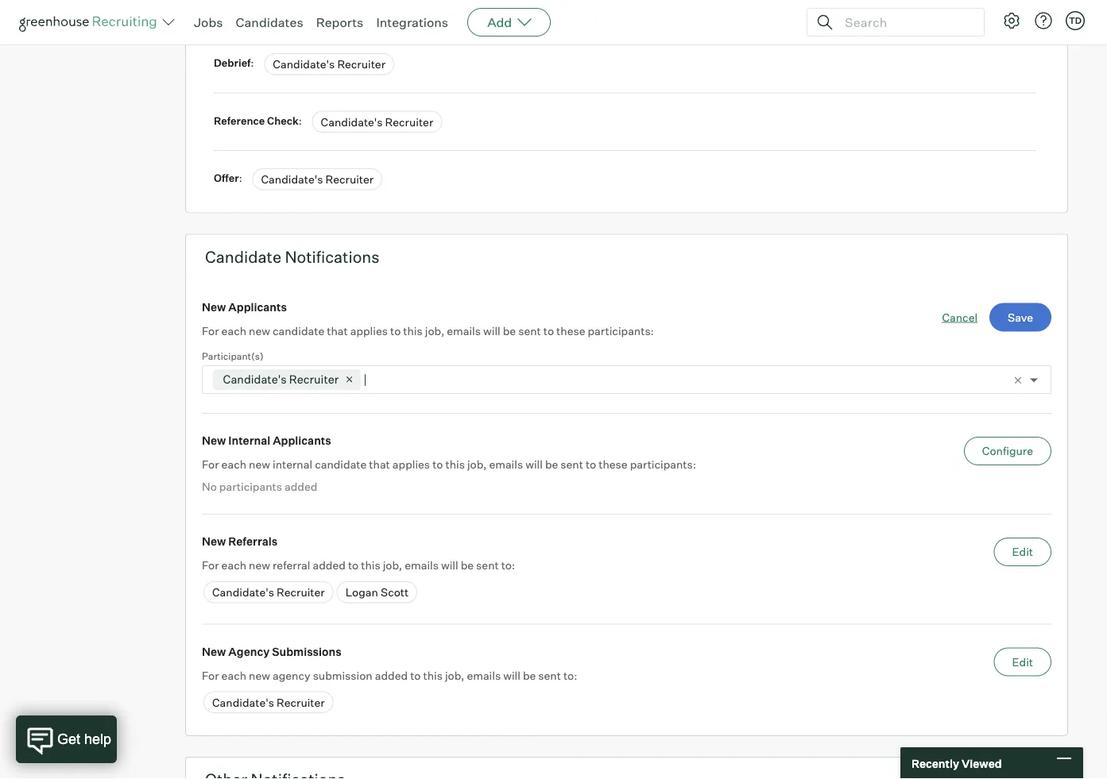 Task type: describe. For each thing, give the bounding box(es) containing it.
candidate's down candidates 'link'
[[273, 57, 335, 71]]

jobs
[[194, 14, 223, 30]]

reports
[[316, 14, 364, 30]]

Search text field
[[841, 11, 970, 34]]

for for for each new candidate that applies to this job, emails will be sent to these participants:
[[202, 324, 219, 338]]

2 horizontal spatial :
[[299, 114, 302, 127]]

td button
[[1066, 11, 1085, 30]]

logan scott
[[346, 586, 409, 600]]

edit for for each new agency submission added to this job, emails will be sent to:
[[1012, 656, 1033, 670]]

configure image
[[1002, 11, 1022, 30]]

0 horizontal spatial applies
[[350, 324, 388, 338]]

debrief
[[214, 57, 251, 69]]

recently viewed
[[912, 757, 1002, 771]]

0 vertical spatial applicants
[[228, 300, 287, 314]]

referrals
[[228, 535, 278, 549]]

internal
[[228, 434, 270, 448]]

0 vertical spatial candidate
[[273, 324, 324, 338]]

1 vertical spatial these
[[599, 458, 628, 472]]

1 vertical spatial candidate
[[315, 458, 367, 472]]

new internal applicants
[[202, 434, 331, 448]]

candidate's down the agency
[[212, 696, 274, 710]]

reports link
[[316, 14, 364, 30]]

jobs link
[[194, 14, 223, 30]]

save
[[1008, 311, 1033, 325]]

new applicants
[[202, 300, 287, 314]]

td button
[[1063, 8, 1088, 33]]

: for debrief :
[[251, 57, 254, 69]]

candidate's down new referrals
[[212, 586, 274, 600]]

new for new agency submissions
[[202, 645, 226, 659]]

candidate's right check at the left top
[[321, 115, 383, 129]]

0 vertical spatial to:
[[501, 559, 515, 573]]

referral
[[273, 559, 310, 573]]

new for referral
[[249, 559, 270, 573]]

for each new referral added to this job, emails will be sent to:
[[202, 559, 515, 573]]

candidates
[[236, 14, 303, 30]]

edit button for for each new agency submission added to this job, emails will be sent to:
[[994, 648, 1052, 677]]

td
[[1069, 15, 1082, 26]]

participant(s)
[[202, 350, 264, 362]]

offer
[[214, 172, 239, 185]]

for for for each new agency submission added to this job, emails will be sent to:
[[202, 669, 219, 683]]

0 vertical spatial that
[[327, 324, 348, 338]]

notifications
[[285, 247, 380, 267]]

integrations link
[[376, 14, 448, 30]]

1 vertical spatial participants:
[[630, 458, 696, 472]]

new for new applicants
[[202, 300, 226, 314]]

submission
[[313, 669, 373, 683]]

1 vertical spatial to:
[[564, 669, 578, 683]]

reference
[[214, 114, 265, 127]]

edit for for each new referral added to this job, emails will be sent to:
[[1012, 546, 1033, 559]]

1 vertical spatial added
[[313, 559, 346, 573]]

0 vertical spatial added
[[285, 480, 317, 494]]

each for applicants
[[221, 324, 246, 338]]



Task type: locate. For each thing, give the bounding box(es) containing it.
recently
[[912, 757, 960, 771]]

4 for from the top
[[202, 669, 219, 683]]

submissions
[[272, 645, 342, 659]]

candidate's down check at the left top
[[261, 173, 323, 187]]

candidates link
[[236, 14, 303, 30]]

job,
[[425, 324, 445, 338], [467, 458, 487, 472], [383, 559, 402, 573], [445, 669, 465, 683]]

each
[[221, 324, 246, 338], [221, 458, 246, 472], [221, 559, 246, 573], [221, 669, 246, 683]]

for for for each new referral added to this job, emails will be sent to:
[[202, 559, 219, 573]]

1 vertical spatial edit
[[1012, 656, 1033, 670]]

new up no participants added
[[249, 458, 270, 472]]

2 edit from the top
[[1012, 656, 1033, 670]]

for down new referrals
[[202, 559, 219, 573]]

edit button
[[994, 538, 1052, 567], [994, 648, 1052, 677]]

2 each from the top
[[221, 458, 246, 472]]

candidate's down participant(s)
[[223, 373, 287, 387]]

that
[[327, 324, 348, 338], [369, 458, 390, 472]]

these
[[557, 324, 585, 338], [599, 458, 628, 472]]

new down the agency
[[249, 669, 270, 683]]

added right referral
[[313, 559, 346, 573]]

applies
[[350, 324, 388, 338], [393, 458, 430, 472]]

1 new from the top
[[202, 300, 226, 314]]

integrations
[[376, 14, 448, 30]]

edit
[[1012, 546, 1033, 559], [1012, 656, 1033, 670]]

new
[[202, 300, 226, 314], [202, 434, 226, 448], [202, 535, 226, 549], [202, 645, 226, 659]]

configure
[[982, 445, 1033, 458]]

4 new from the top
[[249, 669, 270, 683]]

2 new from the top
[[202, 434, 226, 448]]

greenhouse recruiting image
[[19, 13, 162, 32]]

applicants
[[228, 300, 287, 314], [273, 434, 331, 448]]

2 edit button from the top
[[994, 648, 1052, 677]]

no participants added
[[202, 480, 317, 494]]

1 horizontal spatial that
[[369, 458, 390, 472]]

recruiter
[[337, 57, 386, 71], [385, 115, 433, 129], [326, 173, 374, 187], [289, 373, 339, 387], [277, 586, 325, 600], [277, 696, 325, 710]]

emails
[[447, 324, 481, 338], [489, 458, 523, 472], [405, 559, 439, 573], [467, 669, 501, 683]]

cancel link
[[942, 310, 978, 326]]

1 horizontal spatial to:
[[564, 669, 578, 683]]

1 edit button from the top
[[994, 538, 1052, 567]]

viewed
[[962, 757, 1002, 771]]

new referrals
[[202, 535, 278, 549]]

1 vertical spatial :
[[299, 114, 302, 127]]

new down referrals
[[249, 559, 270, 573]]

0 horizontal spatial that
[[327, 324, 348, 338]]

: right reference
[[299, 114, 302, 127]]

for down new agency submissions
[[202, 669, 219, 683]]

configure button
[[964, 437, 1052, 466]]

:
[[251, 57, 254, 69], [299, 114, 302, 127], [239, 172, 242, 185]]

new agency submissions
[[202, 645, 342, 659]]

0 vertical spatial applies
[[350, 324, 388, 338]]

candidate notifications
[[205, 247, 380, 267]]

check
[[267, 114, 299, 127]]

cancel
[[942, 311, 978, 325]]

candidate down new applicants
[[273, 324, 324, 338]]

1 vertical spatial applicants
[[273, 434, 331, 448]]

4 new from the top
[[202, 645, 226, 659]]

1 horizontal spatial these
[[599, 458, 628, 472]]

be
[[503, 324, 516, 338], [545, 458, 558, 472], [461, 559, 474, 573], [523, 669, 536, 683]]

0 horizontal spatial :
[[239, 172, 242, 185]]

will
[[483, 324, 501, 338], [526, 458, 543, 472], [441, 559, 458, 573], [503, 669, 521, 683]]

1 horizontal spatial applies
[[393, 458, 430, 472]]

0 horizontal spatial to:
[[501, 559, 515, 573]]

each up participant(s)
[[221, 324, 246, 338]]

1 horizontal spatial :
[[251, 57, 254, 69]]

3 new from the top
[[202, 535, 226, 549]]

3 each from the top
[[221, 559, 246, 573]]

0 vertical spatial edit button
[[994, 538, 1052, 567]]

each down the agency
[[221, 669, 246, 683]]

: for offer :
[[239, 172, 242, 185]]

each for internal
[[221, 458, 246, 472]]

candidate
[[273, 324, 324, 338], [315, 458, 367, 472]]

to
[[390, 324, 401, 338], [544, 324, 554, 338], [433, 458, 443, 472], [586, 458, 596, 472], [348, 559, 359, 573], [410, 669, 421, 683]]

applicants up internal
[[273, 434, 331, 448]]

3 new from the top
[[249, 559, 270, 573]]

new for new internal applicants
[[202, 434, 226, 448]]

2 new from the top
[[249, 458, 270, 472]]

1 vertical spatial that
[[369, 458, 390, 472]]

2 vertical spatial added
[[375, 669, 408, 683]]

this
[[403, 324, 423, 338], [446, 458, 465, 472], [361, 559, 381, 573], [423, 669, 443, 683]]

agency
[[228, 645, 270, 659]]

scott
[[381, 586, 409, 600]]

each down new referrals
[[221, 559, 246, 573]]

sent
[[518, 324, 541, 338], [561, 458, 583, 472], [476, 559, 499, 573], [538, 669, 561, 683]]

1 edit from the top
[[1012, 546, 1033, 559]]

0 vertical spatial these
[[557, 324, 585, 338]]

for for for each new internal candidate that applies to this job, emails will be sent to these participants:
[[202, 458, 219, 472]]

1 for from the top
[[202, 324, 219, 338]]

for each new candidate that applies to this job, emails will be sent to these participants:
[[202, 324, 654, 338]]

reference check :
[[214, 114, 304, 127]]

add button
[[468, 8, 551, 37]]

no
[[202, 480, 217, 494]]

added down internal
[[285, 480, 317, 494]]

added right submission
[[375, 669, 408, 683]]

edit button for for each new referral added to this job, emails will be sent to:
[[994, 538, 1052, 567]]

participants:
[[588, 324, 654, 338], [630, 458, 696, 472]]

save button
[[990, 303, 1052, 332]]

internal
[[273, 458, 312, 472]]

2 vertical spatial :
[[239, 172, 242, 185]]

new for agency
[[249, 669, 270, 683]]

new down new applicants
[[249, 324, 270, 338]]

each for agency
[[221, 669, 246, 683]]

new for new referrals
[[202, 535, 226, 549]]

1 new from the top
[[249, 324, 270, 338]]

new left referrals
[[202, 535, 226, 549]]

: down reference
[[239, 172, 242, 185]]

for up participant(s)
[[202, 324, 219, 338]]

logan
[[346, 586, 378, 600]]

4 each from the top
[[221, 669, 246, 683]]

new left internal
[[202, 434, 226, 448]]

new left the agency
[[202, 645, 226, 659]]

0 horizontal spatial these
[[557, 324, 585, 338]]

each up participants
[[221, 458, 246, 472]]

new
[[249, 324, 270, 338], [249, 458, 270, 472], [249, 559, 270, 573], [249, 669, 270, 683]]

0 vertical spatial :
[[251, 57, 254, 69]]

new up participant(s)
[[202, 300, 226, 314]]

participants
[[219, 480, 282, 494]]

offer :
[[214, 172, 244, 185]]

for each new agency submission added to this job, emails will be sent to:
[[202, 669, 578, 683]]

1 vertical spatial applies
[[393, 458, 430, 472]]

for each new internal candidate that applies to this job, emails will be sent to these participants:
[[202, 458, 696, 472]]

each for referrals
[[221, 559, 246, 573]]

for up no
[[202, 458, 219, 472]]

candidate's
[[273, 57, 335, 71], [321, 115, 383, 129], [261, 173, 323, 187], [223, 373, 287, 387], [212, 586, 274, 600], [212, 696, 274, 710]]

0 vertical spatial edit
[[1012, 546, 1033, 559]]

3 for from the top
[[202, 559, 219, 573]]

1 each from the top
[[221, 324, 246, 338]]

agency
[[273, 669, 311, 683]]

candidate right internal
[[315, 458, 367, 472]]

add
[[487, 14, 512, 30]]

candidate's recruiter
[[273, 57, 386, 71], [321, 115, 433, 129], [261, 173, 374, 187], [223, 373, 339, 387], [212, 586, 325, 600], [212, 696, 325, 710]]

applicants down candidate in the left of the page
[[228, 300, 287, 314]]

new for candidate
[[249, 324, 270, 338]]

debrief :
[[214, 57, 256, 69]]

to:
[[501, 559, 515, 573], [564, 669, 578, 683]]

2 for from the top
[[202, 458, 219, 472]]

: down candidates
[[251, 57, 254, 69]]

0 vertical spatial participants:
[[588, 324, 654, 338]]

1 vertical spatial edit button
[[994, 648, 1052, 677]]

added
[[285, 480, 317, 494], [313, 559, 346, 573], [375, 669, 408, 683]]

new for internal
[[249, 458, 270, 472]]

candidate
[[205, 247, 281, 267]]

for
[[202, 324, 219, 338], [202, 458, 219, 472], [202, 559, 219, 573], [202, 669, 219, 683]]



Task type: vqa. For each thing, say whether or not it's contained in the screenshot.
the Reports
yes



